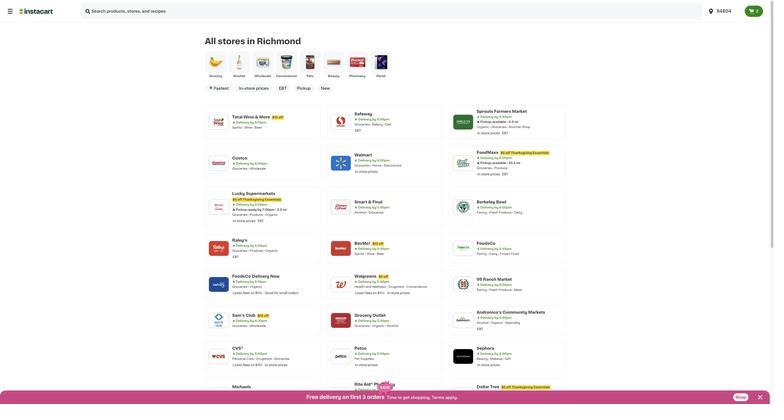 Task type: locate. For each thing, give the bounding box(es) containing it.
1 horizontal spatial grocery
[[355, 313, 372, 317]]

dollar
[[477, 385, 490, 389]]

delivery by 6:00pm down michaels
[[236, 391, 267, 394]]

0 vertical spatial market
[[512, 109, 527, 113]]

delivery by 5:45pm for raley's
[[236, 244, 267, 247]]

by for 99 ranch market logo
[[495, 283, 499, 286]]

rite
[[355, 382, 363, 386]]

delivery by 5:45pm down raley's
[[236, 244, 267, 247]]

in-store prices down wholesale button
[[239, 86, 269, 90]]

butcher
[[509, 125, 522, 129]]

1 vertical spatial lower fees on $10+ in-store prices
[[233, 364, 288, 367]]

$10 right more
[[272, 116, 278, 119]]

alcohol groceries
[[355, 211, 384, 214]]

spirits down total
[[232, 126, 242, 129]]

1 vertical spatial in
[[380, 393, 383, 396]]

pickup available up groceries produce
[[481, 161, 506, 165]]

beauty inside button
[[328, 75, 340, 78]]

pantry for foodsco
[[477, 252, 487, 255]]

3
[[363, 395, 366, 400]]

2 available from the top
[[492, 161, 506, 165]]

ebt down groceries bakery deli
[[355, 129, 361, 132]]

in for 60
[[380, 393, 383, 396]]

delivery down aid®
[[358, 388, 372, 391]]

wine for bevmo!
[[367, 252, 375, 255]]

$5 right tree
[[502, 386, 506, 389]]

off right more
[[279, 116, 283, 119]]

0 vertical spatial pantry
[[477, 211, 487, 214]]

aid®
[[364, 382, 373, 386]]

mi for 6.7 mi
[[402, 393, 406, 396]]

0 horizontal spatial $10
[[258, 314, 263, 317]]

groceries wholesale for 6:30pm
[[232, 324, 266, 328]]

0 vertical spatial groceries wholesale
[[232, 167, 266, 170]]

mi right 33.2
[[517, 161, 521, 165]]

delivery by 6:15pm for wine
[[236, 121, 266, 124]]

1 horizontal spatial convenience
[[407, 285, 427, 288]]

$10 inside sam's club $10 off
[[258, 314, 263, 317]]

0 horizontal spatial lower fees on $10+ in-store prices
[[233, 364, 288, 367]]

delivery down 'berkeley'
[[481, 206, 494, 209]]

1 vertical spatial groceries wholesale
[[232, 324, 266, 328]]

pharmacy inside pharmacy button
[[349, 75, 366, 78]]

all stores in richmond main content
[[0, 23, 770, 404]]

1 horizontal spatial care
[[369, 398, 376, 402]]

lower down the "groceries organic"
[[233, 292, 242, 295]]

1 horizontal spatial beer
[[377, 252, 384, 255]]

1 vertical spatial beauty
[[477, 357, 488, 360]]

personal care drugstore groceries down cvs®
[[232, 357, 290, 360]]

delivery up pet supplies
[[358, 352, 372, 355]]

smart & final logo image
[[334, 200, 348, 214]]

fresh
[[490, 211, 498, 214], [490, 288, 498, 292]]

by for walgreens logo
[[372, 280, 376, 283]]

food
[[511, 252, 519, 255]]

pickup down "sprouts"
[[481, 120, 492, 124]]

2 vertical spatial essentials
[[534, 386, 550, 389]]

shop left close image
[[736, 395, 747, 399]]

pickup down aid®
[[358, 393, 369, 396]]

1 horizontal spatial spirits
[[355, 252, 365, 255]]

1 vertical spatial wine
[[245, 126, 252, 129]]

1 vertical spatial spirits wine beer
[[355, 252, 384, 255]]

94804
[[717, 9, 732, 13]]

delivery down lucky at the left
[[236, 203, 249, 206]]

on for personal care
[[251, 364, 255, 367]]

0 vertical spatial ready
[[248, 208, 257, 211]]

1 available from the top
[[492, 120, 506, 124]]

delivery by 6:15pm for tree
[[481, 391, 511, 394]]

save image
[[377, 381, 393, 394]]

spirits wine beer for total
[[232, 126, 262, 129]]

delivery for the foodsco delivery now logo
[[236, 280, 249, 283]]

off up the 6:30pm
[[264, 314, 269, 317]]

wine right total
[[244, 115, 254, 119]]

pickup down pets
[[297, 86, 311, 90]]

ebt down groceries produce
[[502, 173, 508, 176]]

in-store prices
[[239, 86, 269, 90], [355, 170, 378, 173], [355, 364, 378, 367], [478, 364, 500, 367]]

fees for foodsco delivery now
[[243, 292, 250, 295]]

convenience
[[276, 75, 297, 78], [407, 285, 427, 288]]

foodsco up pantry dairy frozen food
[[477, 241, 496, 245]]

off inside foodmaxx $5 off thanksgiving essentials
[[506, 151, 510, 154]]

pantry right foodsco logo
[[477, 252, 487, 255]]

delivery by 5:45pm down cvs®
[[236, 352, 267, 355]]

fees for cvs®
[[243, 364, 250, 367]]

shop button
[[734, 393, 749, 401]]

wholesale up in-store prices button
[[255, 75, 271, 78]]

$5 inside dollar tree $5 off thanksgiving essentials
[[502, 386, 506, 389]]

orders right small
[[288, 292, 299, 295]]

delivery by 5:45pm for smart & final
[[358, 206, 390, 209]]

0 horizontal spatial spirits
[[232, 126, 242, 129]]

1 vertical spatial ready
[[370, 393, 379, 396]]

delivery for costco logo
[[236, 162, 249, 165]]

sprouts farmers market logo image
[[456, 115, 471, 129]]

& left final
[[368, 200, 372, 204]]

in-store prices ebt down groceries produce
[[478, 173, 508, 176]]

pharmacy left retail
[[349, 75, 366, 78]]

retail button
[[371, 51, 392, 78]]

delivery up pantry dairy frozen food
[[481, 247, 494, 250]]

thanksgiving inside dollar tree $5 off thanksgiving essentials
[[512, 386, 533, 389]]

2 vertical spatial wholesale
[[250, 324, 266, 328]]

beer down total wine & more $10 off at the left of page
[[255, 126, 262, 129]]

supplies
[[361, 357, 374, 360]]

bevmo!
[[355, 241, 370, 245]]

by for 'raley's logo' at the left bottom
[[250, 244, 254, 247]]

on down wellness
[[373, 292, 377, 295]]

delivery for the 'petco logo'
[[358, 352, 372, 355]]

1 vertical spatial pantry
[[477, 252, 487, 255]]

delivery by 6:15pm down tree
[[481, 391, 511, 394]]

0 vertical spatial delivery by 6:15pm
[[236, 121, 266, 124]]

produce down bowl at the right of page
[[499, 211, 512, 214]]

1 vertical spatial in-store prices ebt
[[478, 173, 508, 176]]

ebt
[[279, 86, 287, 90], [355, 129, 361, 132], [502, 132, 508, 135], [502, 173, 508, 176], [258, 219, 264, 223], [233, 255, 239, 259], [478, 328, 484, 331]]

6:15pm
[[255, 121, 266, 124], [500, 391, 511, 394]]

health
[[355, 285, 365, 288]]

1 pantry from the top
[[477, 211, 487, 214]]

1 vertical spatial spirits
[[355, 252, 365, 255]]

0 vertical spatial personal care drugstore groceries
[[232, 357, 290, 360]]

groceries produce organic
[[232, 213, 278, 216], [232, 249, 278, 252]]

ebt inside button
[[279, 86, 287, 90]]

wellness
[[372, 285, 386, 288]]

1 horizontal spatial dairy
[[514, 211, 523, 214]]

$10 inside the bevmo! $10 off
[[373, 242, 378, 245]]

1 horizontal spatial personal care drugstore groceries
[[355, 398, 412, 402]]

convenience inside button
[[276, 75, 297, 78]]

6:15pm down total wine & more $10 off at the left of page
[[255, 121, 266, 124]]

grocery button
[[205, 51, 226, 78]]

rite aid® pharmacy
[[355, 382, 395, 386]]

0 vertical spatial fresh
[[490, 211, 498, 214]]

lower fees on $10+ in-store prices down cvs®
[[233, 364, 288, 367]]

3.2
[[277, 208, 282, 211]]

grocery outlet
[[355, 313, 386, 317]]

orders right "3"
[[367, 395, 385, 400]]

0 vertical spatial wine
[[244, 115, 254, 119]]

ready down lucky supermarkets $5 off thanksgiving essentials
[[248, 208, 257, 211]]

smart & final
[[355, 200, 383, 204]]

pickup for organic groceries butcher shop
[[481, 120, 492, 124]]

wholesale up supermarkets
[[250, 167, 266, 170]]

shopping.
[[411, 396, 431, 400]]

0 horizontal spatial foodsco
[[232, 274, 251, 278]]

delivery by 5:45pm
[[481, 115, 512, 118], [358, 118, 390, 121], [358, 206, 390, 209], [236, 244, 267, 247], [358, 247, 390, 250], [481, 247, 512, 250], [358, 280, 390, 283], [481, 316, 512, 319], [358, 319, 390, 322], [236, 352, 267, 355], [358, 352, 390, 355], [358, 388, 390, 391]]

thanksgiving for lucky supermarkets
[[243, 198, 264, 201]]

mi
[[515, 120, 519, 124], [517, 161, 521, 165], [283, 208, 287, 211], [402, 393, 406, 396]]

5:45pm for petco
[[377, 352, 390, 355]]

spirits wine beer for bevmo!
[[355, 252, 384, 255]]

grocery up fastest button
[[209, 75, 222, 78]]

0 vertical spatial lower fees on $10+ in-store prices
[[355, 292, 410, 295]]

0 vertical spatial personal
[[232, 357, 246, 360]]

alcohol for alcohol
[[233, 75, 245, 78]]

0 horizontal spatial in
[[247, 37, 255, 45]]

by for grocery outlet logo
[[372, 319, 376, 322]]

0 horizontal spatial beer
[[255, 126, 262, 129]]

lower for cvs®
[[233, 364, 242, 367]]

now
[[270, 274, 280, 278]]

ebt down andronico's
[[478, 328, 484, 331]]

in-store prices down beauty makeup gift
[[478, 364, 500, 367]]

delivery up the "groceries organic"
[[236, 280, 249, 283]]

smart
[[355, 200, 367, 204]]

2 vertical spatial wine
[[367, 252, 375, 255]]

ebt left pickup button in the top left of the page
[[279, 86, 287, 90]]

organic down 7:00pm
[[265, 213, 278, 216]]

1 horizontal spatial ready
[[370, 393, 379, 396]]

on down the "groceries organic"
[[251, 292, 255, 295]]

delivery by 5:45pm up groceries bakery deli
[[358, 118, 390, 121]]

min
[[389, 393, 395, 396]]

1 vertical spatial groceries produce organic
[[232, 249, 278, 252]]

$10
[[272, 116, 278, 119], [373, 242, 378, 245], [258, 314, 263, 317]]

delivery by 6:00pm up pickup ready by 7:00pm
[[236, 203, 267, 206]]

foodsco for foodsco delivery now
[[232, 274, 251, 278]]

1 horizontal spatial foodsco
[[477, 241, 496, 245]]

store inside button
[[245, 86, 255, 90]]

1 horizontal spatial lower fees on $10+ in-store prices
[[355, 292, 410, 295]]

wine down the bevmo! $10 off
[[367, 252, 375, 255]]

1 horizontal spatial &
[[368, 200, 372, 204]]

lucky supermarkets logo image
[[211, 200, 226, 214]]

0 vertical spatial 6:15pm
[[255, 121, 266, 124]]

market up 4.0 mi
[[512, 109, 527, 113]]

1 groceries wholesale from the top
[[232, 167, 266, 170]]

costco logo image
[[211, 156, 226, 171]]

organic down 5:15pm
[[250, 285, 262, 288]]

in-store prices inside button
[[239, 86, 269, 90]]

grocery inside button
[[209, 75, 222, 78]]

delivery by 5:45pm for sprouts farmers market
[[481, 115, 512, 118]]

0 vertical spatial essentials
[[533, 151, 549, 154]]

1 horizontal spatial personal
[[355, 398, 368, 402]]

1 vertical spatial delivery by 6:15pm
[[481, 391, 511, 394]]

1 vertical spatial pharmacy
[[374, 382, 395, 386]]

0 horizontal spatial convenience
[[276, 75, 297, 78]]

fresh for bowl
[[490, 211, 498, 214]]

1 vertical spatial drugstore
[[256, 357, 272, 360]]

delivery for smart & final logo
[[358, 206, 372, 209]]

lower down cvs®
[[233, 364, 242, 367]]

delivery for rite aid® pharmacy logo
[[358, 388, 372, 391]]

delivery down michaels
[[236, 391, 249, 394]]

thanksgiving
[[511, 151, 532, 154], [243, 198, 264, 201], [512, 386, 533, 389]]

by for lucky supermarkets logo
[[250, 203, 254, 206]]

delivery for dollar tree logo
[[481, 391, 494, 394]]

$10+ for cvs®
[[255, 364, 263, 367]]

delivery by 6:00pm down costco
[[236, 162, 267, 165]]

foodmaxx $5 off thanksgiving essentials
[[477, 151, 549, 154]]

essentials for lucky supermarkets
[[265, 198, 281, 201]]

available for 5:45pm
[[492, 120, 506, 124]]

99 ranch market logo image
[[456, 277, 471, 292]]

0 vertical spatial pickup available
[[481, 120, 506, 124]]

in for richmond
[[247, 37, 255, 45]]

terms
[[432, 396, 445, 400]]

delivery down foodmaxx
[[481, 156, 494, 160]]

delivery by 6:00pm down '99 ranch market'
[[481, 283, 512, 286]]

pickup down lucky at the left
[[236, 208, 247, 211]]

berkeley bowl
[[477, 200, 507, 204]]

on for health and wellness
[[373, 292, 377, 295]]

0 horizontal spatial ready
[[248, 208, 257, 211]]

0 vertical spatial shop
[[522, 125, 531, 129]]

0 vertical spatial $10
[[272, 116, 278, 119]]

delivery by 6:00pm up the home in the left of the page
[[358, 159, 390, 162]]

delivery down cvs®
[[236, 352, 249, 355]]

0 vertical spatial beauty
[[328, 75, 340, 78]]

final
[[373, 200, 383, 204]]

spirits
[[232, 126, 242, 129], [355, 252, 365, 255]]

stores
[[218, 37, 245, 45]]

1 horizontal spatial beauty
[[477, 357, 488, 360]]

delivery down sephora on the right bottom of the page
[[481, 352, 494, 355]]

0 vertical spatial thanksgiving
[[511, 151, 532, 154]]

1 vertical spatial 6:15pm
[[500, 391, 511, 394]]

6:30pm
[[255, 319, 267, 322]]

0 vertical spatial in
[[247, 37, 255, 45]]

0 vertical spatial spirits wine beer
[[232, 126, 262, 129]]

walmart logo image
[[334, 156, 348, 171]]

2 vertical spatial $10
[[258, 314, 263, 317]]

0 vertical spatial orders
[[288, 292, 299, 295]]

6:00pm for walmart
[[377, 159, 390, 162]]

groceries wholesale down costco
[[232, 167, 266, 170]]

in-store prices for petco
[[355, 364, 378, 367]]

pickup
[[297, 86, 311, 90], [481, 120, 492, 124], [481, 161, 492, 165], [236, 208, 247, 211], [358, 393, 369, 396]]

0 vertical spatial groceries produce organic
[[232, 213, 278, 216]]

$5 down lucky at the left
[[233, 198, 237, 201]]

by for sephora logo
[[495, 352, 499, 355]]

off inside walgreens $5 off
[[384, 275, 388, 278]]

3 pantry from the top
[[477, 288, 487, 292]]

1 vertical spatial personal
[[355, 398, 368, 402]]

all
[[205, 37, 216, 45]]

pantry down the 99 on the right
[[477, 288, 487, 292]]

2 vertical spatial thanksgiving
[[512, 386, 533, 389]]

2 horizontal spatial $10
[[373, 242, 378, 245]]

$10 right bevmo!
[[373, 242, 378, 245]]

thanksgiving right tree
[[512, 386, 533, 389]]

1 horizontal spatial spirits wine beer
[[355, 252, 384, 255]]

beauty down sephora on the right bottom of the page
[[477, 357, 488, 360]]

markets
[[528, 310, 546, 314]]

pantry fresh produce meat
[[477, 288, 522, 292]]

foodsco up delivery by 5:15pm
[[232, 274, 251, 278]]

delivery by 5:45pm up groceries organic alcohol
[[358, 319, 390, 322]]

essentials inside foodmaxx $5 off thanksgiving essentials
[[533, 151, 549, 154]]

wholesale button
[[252, 51, 274, 78]]

1 horizontal spatial 6:15pm
[[500, 391, 511, 394]]

$10 inside total wine & more $10 off
[[272, 116, 278, 119]]

andronico's
[[477, 310, 502, 314]]

0 vertical spatial &
[[255, 115, 258, 119]]

delivery for andronico's community markets logo
[[481, 316, 494, 319]]

1 vertical spatial &
[[368, 200, 372, 204]]

6:00pm for berkeley bowl
[[500, 206, 512, 209]]

pantry down 'berkeley'
[[477, 211, 487, 214]]

pantry
[[477, 211, 487, 214], [477, 252, 487, 255], [477, 288, 487, 292]]

1 vertical spatial foodsco
[[232, 274, 251, 278]]

on left the "first"
[[343, 395, 349, 400]]

$5 inside foodmaxx $5 off thanksgiving essentials
[[501, 151, 505, 154]]

1 vertical spatial available
[[492, 161, 506, 165]]

1 vertical spatial $10
[[373, 242, 378, 245]]

walgreens
[[355, 274, 377, 278]]

prices inside button
[[256, 86, 269, 90]]

personal care drugstore groceries
[[232, 357, 290, 360], [355, 398, 412, 402]]

delivery by 5:15pm
[[236, 280, 266, 283]]

delivery down the dollar
[[481, 391, 494, 394]]

spirits for bevmo!
[[355, 252, 365, 255]]

2 fresh from the top
[[490, 288, 498, 292]]

5:45pm for andronico's community markets
[[500, 316, 512, 319]]

essentials
[[533, 151, 549, 154], [265, 198, 281, 201], [534, 386, 550, 389]]

1 94804 button from the left
[[705, 3, 745, 19]]

pantry for 99 ranch market
[[477, 288, 487, 292]]

sephora
[[477, 346, 494, 350]]

$10 up the 6:30pm
[[258, 314, 263, 317]]

delivery by 5:45pm down "rite aid® pharmacy"
[[358, 388, 390, 391]]

1 horizontal spatial $10
[[272, 116, 278, 119]]

5:45pm for grocery outlet
[[377, 319, 390, 322]]

lower
[[233, 292, 242, 295], [355, 292, 365, 295], [233, 364, 242, 367]]

by for costco logo
[[250, 162, 254, 165]]

thanksgiving inside lucky supermarkets $5 off thanksgiving essentials
[[243, 198, 264, 201]]

wholesale
[[255, 75, 271, 78], [250, 167, 266, 170], [250, 324, 266, 328]]

mi up butcher at the top of page
[[515, 120, 519, 124]]

1 vertical spatial thanksgiving
[[243, 198, 264, 201]]

5:15pm
[[255, 280, 266, 283]]

off up 33.2
[[506, 151, 510, 154]]

cvs® logo image
[[211, 349, 226, 364]]

in-store prices ebt for lucky supermarkets
[[233, 219, 264, 223]]

beer down the bevmo! $10 off
[[377, 252, 384, 255]]

in right stores
[[247, 37, 255, 45]]

delivery for 'raley's logo' at the left bottom
[[236, 244, 249, 247]]

delivery by 5:45pm up pantry dairy frozen food
[[481, 247, 512, 250]]

alcohol inside button
[[233, 75, 245, 78]]

on for groceries
[[251, 292, 255, 295]]

pantry for berkeley bowl
[[477, 211, 487, 214]]

1 vertical spatial personal care drugstore groceries
[[355, 398, 412, 402]]

ready right "3"
[[370, 393, 379, 396]]

delivery by 5:45pm up supplies
[[358, 352, 390, 355]]

delivery up 5:15pm
[[252, 274, 269, 278]]

wine down total wine & more $10 off at the left of page
[[245, 126, 252, 129]]

delivery by 6:00pm up makeup
[[481, 352, 512, 355]]

1 fresh from the top
[[490, 211, 498, 214]]

lower fees on $10+ in-store prices down wellness
[[355, 292, 410, 295]]

wholesale inside button
[[255, 75, 271, 78]]

2 pantry from the top
[[477, 252, 487, 255]]

by for safeway logo
[[372, 118, 376, 121]]

groceries produce organic down pickup ready by 7:00pm
[[232, 213, 278, 216]]

ebt down pickup ready by 7:00pm
[[258, 219, 264, 223]]

off right bevmo!
[[379, 242, 384, 245]]

0 vertical spatial in-store prices ebt
[[478, 132, 508, 135]]

None search field
[[81, 3, 702, 19]]

1 vertical spatial essentials
[[265, 198, 281, 201]]

fees down cvs®
[[243, 364, 250, 367]]

on up michaels
[[251, 364, 255, 367]]

6:00pm for sephora
[[500, 352, 512, 355]]

1 vertical spatial shop
[[736, 395, 747, 399]]

2 groceries wholesale from the top
[[232, 324, 266, 328]]

by for foodsco logo
[[495, 247, 499, 250]]

essentials inside dollar tree $5 off thanksgiving essentials
[[534, 386, 550, 389]]

deli
[[385, 123, 392, 126]]

costco
[[232, 156, 247, 160]]

6:00pm
[[500, 156, 512, 160], [377, 159, 390, 162], [255, 162, 267, 165], [255, 203, 267, 206], [500, 206, 512, 209], [500, 283, 512, 286], [500, 352, 512, 355], [255, 391, 267, 394]]

beauty
[[328, 75, 340, 78], [477, 357, 488, 360]]

$5
[[501, 151, 505, 154], [233, 198, 237, 201], [379, 275, 383, 278], [502, 386, 506, 389]]

1 vertical spatial pickup available
[[481, 161, 506, 165]]

0 vertical spatial grocery
[[209, 75, 222, 78]]

essentials for dollar tree
[[534, 386, 550, 389]]

grocery left outlet
[[355, 313, 372, 317]]

groceries wholesale
[[232, 167, 266, 170], [232, 324, 266, 328]]

personal down cvs®
[[232, 357, 246, 360]]

in-store prices ebt down organic groceries butcher shop
[[478, 132, 508, 135]]

0 vertical spatial spirits
[[232, 126, 242, 129]]

1 vertical spatial market
[[498, 277, 512, 281]]

by for smart & final logo
[[372, 206, 376, 209]]

essentials inside lucky supermarkets $5 off thanksgiving essentials
[[265, 198, 281, 201]]

6:15pm for more
[[255, 121, 266, 124]]

beauty for beauty
[[328, 75, 340, 78]]

delivery for walmart logo
[[358, 159, 372, 162]]

bakery
[[372, 123, 383, 126]]

delivery by 6:00pm for 99 ranch market
[[481, 283, 512, 286]]

1 vertical spatial fresh
[[490, 288, 498, 292]]

0 vertical spatial pharmacy
[[349, 75, 366, 78]]

off down lucky at the left
[[238, 198, 242, 201]]

spirits for total wine & more
[[232, 126, 242, 129]]

by
[[495, 115, 499, 118], [372, 118, 376, 121], [250, 121, 254, 124], [495, 156, 499, 160], [372, 159, 376, 162], [250, 162, 254, 165], [250, 203, 254, 206], [372, 206, 376, 209], [495, 206, 499, 209], [258, 208, 262, 211], [250, 244, 254, 247], [372, 247, 376, 250], [495, 247, 499, 250], [250, 280, 254, 283], [372, 280, 376, 283], [495, 283, 499, 286], [495, 316, 499, 319], [250, 319, 254, 322], [372, 319, 376, 322], [250, 352, 254, 355], [372, 352, 376, 355], [495, 352, 499, 355], [372, 388, 376, 391], [250, 391, 254, 394], [495, 391, 499, 394]]

thanksgiving inside foodmaxx $5 off thanksgiving essentials
[[511, 151, 532, 154]]

1 pickup available from the top
[[481, 120, 506, 124]]

1 groceries produce organic from the top
[[232, 213, 278, 216]]

dairy
[[514, 211, 523, 214], [490, 252, 498, 255]]

2 vertical spatial in-store prices ebt
[[233, 219, 264, 223]]

0 vertical spatial beer
[[255, 126, 262, 129]]

1 horizontal spatial in
[[380, 393, 383, 396]]

foodsco delivery now
[[232, 274, 280, 278]]

sam's club $10 off
[[232, 313, 269, 317]]

1 vertical spatial dairy
[[490, 252, 498, 255]]

mi for 4.0 mi
[[515, 120, 519, 124]]

1 horizontal spatial shop
[[736, 395, 747, 399]]

2 pickup available from the top
[[481, 161, 506, 165]]

0 vertical spatial available
[[492, 120, 506, 124]]

1 vertical spatial care
[[369, 398, 376, 402]]



Task type: vqa. For each thing, say whether or not it's contained in the screenshot.


Task type: describe. For each thing, give the bounding box(es) containing it.
sprouts
[[477, 109, 493, 113]]

60
[[384, 393, 388, 396]]

ready for produce
[[248, 208, 257, 211]]

sprouts farmers market
[[477, 109, 527, 113]]

5:45pm for safeway
[[377, 118, 390, 121]]

meat
[[514, 288, 522, 292]]

by for the bevmo! logo
[[372, 247, 376, 250]]

ranch
[[483, 277, 497, 281]]

Search field
[[81, 3, 702, 19]]

0 horizontal spatial personal
[[232, 357, 246, 360]]

sam's club logo image
[[211, 313, 226, 328]]

all stores in richmond
[[205, 37, 301, 45]]

pantry dairy frozen food
[[477, 252, 519, 255]]

delivery for the foodmaxx logo
[[481, 156, 494, 160]]

delivery by 5:45pm for andronico's community markets
[[481, 316, 512, 319]]

ebt down raley's
[[233, 255, 239, 259]]

instacart logo image
[[19, 8, 53, 15]]

rite aid® pharmacy logo image
[[334, 388, 348, 402]]

$5 inside lucky supermarkets $5 off thanksgiving essentials
[[233, 198, 237, 201]]

health and wellness drugstore convenience
[[355, 285, 427, 288]]

delivery for foodsco logo
[[481, 247, 494, 250]]

to
[[398, 396, 402, 400]]

pickup available for produce
[[481, 161, 506, 165]]

groceries home electronics
[[355, 164, 402, 167]]

pickup for personal care drugstore groceries
[[358, 393, 369, 396]]

foodsco logo image
[[456, 241, 471, 256]]

1 vertical spatial convenience
[[407, 285, 427, 288]]

fresh for ranch
[[490, 288, 498, 292]]

by for michaels logo
[[250, 391, 254, 394]]

0 horizontal spatial orders
[[288, 292, 299, 295]]

cvs®
[[232, 346, 243, 350]]

sam's
[[232, 313, 245, 317]]

by for the foodmaxx logo
[[495, 156, 499, 160]]

3.2 mi
[[277, 208, 287, 211]]

delivery for sam's club logo
[[236, 319, 249, 322]]

beer for off
[[377, 252, 384, 255]]

alcohol button
[[229, 51, 250, 78]]

wholesale for 6:00pm
[[250, 167, 266, 170]]

michaels logo image
[[211, 388, 226, 402]]

alcohol organic specialty
[[477, 321, 520, 324]]

produce left meat
[[499, 288, 512, 292]]

delivery for 'sprouts farmers market logo'
[[481, 115, 494, 118]]

delivery by 5:45pm for cvs®
[[236, 352, 267, 355]]

6:00pm for costco
[[255, 162, 267, 165]]

delivery for 99 ranch market logo
[[481, 283, 494, 286]]

beer for &
[[255, 126, 262, 129]]

groceries produce
[[477, 167, 508, 170]]

5:45pm for foodsco
[[500, 247, 512, 250]]

delivery by 6:00pm for michaels
[[236, 391, 267, 394]]

groceries organic alcohol
[[355, 324, 399, 328]]

tree
[[490, 385, 500, 389]]

produce down pickup ready by 7:00pm
[[250, 213, 263, 216]]

ebt button
[[275, 84, 291, 93]]

bevmo! logo image
[[334, 241, 348, 256]]

lower fees on $10+ in-store prices for wellness
[[355, 292, 410, 295]]

99 ranch market
[[477, 277, 512, 281]]

pickup available for groceries
[[481, 120, 506, 124]]

delivery for grocery outlet logo
[[358, 319, 372, 322]]

walgreens logo image
[[334, 277, 348, 292]]

bowl
[[496, 200, 507, 204]]

ebt down organic groceries butcher shop
[[502, 132, 508, 135]]

5:45pm for raley's
[[255, 244, 267, 247]]

6:00pm for 99 ranch market
[[500, 283, 512, 286]]

walgreens $5 off
[[355, 274, 388, 278]]

mi for 33.2 mi
[[517, 161, 521, 165]]

lower for foodsco delivery now
[[233, 292, 242, 295]]

5:45pm for smart & final
[[377, 206, 390, 209]]

lucky supermarkets $5 off thanksgiving essentials
[[232, 192, 281, 201]]

6.7
[[397, 393, 402, 396]]

delivery for michaels logo
[[236, 391, 249, 394]]

delivery for walgreens logo
[[358, 280, 372, 283]]

off inside sam's club $10 off
[[264, 314, 269, 317]]

first
[[350, 395, 362, 400]]

berkeley
[[477, 200, 496, 204]]

outlet
[[373, 313, 386, 317]]

pantry fresh produce dairy
[[477, 211, 523, 214]]

delivery for lucky supermarkets logo
[[236, 203, 249, 206]]

0 horizontal spatial dairy
[[490, 252, 498, 255]]

foodmaxx
[[477, 151, 499, 154]]

delivery by 6:30pm
[[236, 319, 267, 322]]

5:45pm for cvs®
[[255, 352, 267, 355]]

total
[[232, 115, 243, 119]]

grocery for grocery
[[209, 75, 222, 78]]

1 vertical spatial orders
[[367, 395, 385, 400]]

delivery
[[320, 395, 341, 400]]

produce up foodsco delivery now
[[250, 249, 263, 252]]

delivery by 5:45pm for safeway
[[358, 118, 390, 121]]

33.2 mi
[[509, 161, 521, 165]]

home
[[372, 164, 382, 167]]

5:45pm for rite aid® pharmacy
[[377, 388, 390, 391]]

2 94804 button from the left
[[708, 3, 742, 19]]

lower down health
[[355, 292, 365, 295]]

sephora logo image
[[456, 349, 471, 364]]

groceries organic
[[232, 285, 262, 288]]

farmers
[[494, 109, 511, 113]]

good
[[265, 292, 274, 295]]

in- inside in-store prices button
[[239, 86, 245, 90]]

free delivery on first 3 orders time to get shopping. terms apply.
[[307, 395, 458, 400]]

delivery by 6:00pm for sephora
[[481, 352, 512, 355]]

berkeley bowl logo image
[[456, 200, 471, 214]]

grocery for grocery outlet
[[355, 313, 372, 317]]

2
[[757, 9, 759, 13]]

organic down andronico's
[[491, 321, 503, 324]]

0 horizontal spatial &
[[255, 115, 258, 119]]

0 horizontal spatial personal care drugstore groceries
[[232, 357, 290, 360]]

close image
[[757, 394, 764, 401]]

4.0
[[509, 120, 514, 124]]

foodmaxx logo image
[[456, 156, 471, 171]]

by for sam's club logo
[[250, 319, 254, 322]]

33.2
[[509, 161, 516, 165]]

0 horizontal spatial shop
[[522, 125, 531, 129]]

by for berkeley bowl logo
[[495, 206, 499, 209]]

delivery for cvs® logo
[[236, 352, 249, 355]]

7:00pm
[[262, 208, 275, 211]]

delivery for total wine & more logo
[[236, 121, 249, 124]]

pharmacy button
[[347, 51, 368, 78]]

thanksgiving for dollar tree
[[512, 386, 533, 389]]

delivery by 5:45pm for grocery outlet
[[358, 319, 390, 322]]

pickup up groceries produce
[[481, 161, 492, 165]]

walmart
[[355, 153, 372, 157]]

pickup inside button
[[297, 86, 311, 90]]

delivery for the bevmo! logo
[[358, 247, 372, 250]]

2 button
[[745, 6, 764, 17]]

raley's logo image
[[211, 241, 226, 256]]

by for dollar tree logo
[[495, 391, 499, 394]]

total wine & more $10 off
[[232, 115, 283, 119]]

new button
[[317, 84, 334, 93]]

bevmo! $10 off
[[355, 241, 384, 245]]

fastest button
[[205, 84, 233, 93]]

organic up now
[[265, 249, 278, 252]]

andronico's community markets
[[477, 310, 546, 314]]

lower fees on $10+ good for small orders
[[233, 292, 299, 295]]

off inside total wine & more $10 off
[[279, 116, 283, 119]]

by for 'sprouts farmers market logo'
[[495, 115, 499, 118]]

organic down "sprouts"
[[477, 125, 489, 129]]

by for cvs® logo
[[250, 352, 254, 355]]

safeway
[[355, 112, 372, 116]]

foodsco delivery now logo image
[[211, 277, 226, 292]]

petco logo image
[[334, 349, 348, 364]]

shop inside button
[[736, 395, 747, 399]]

lucky
[[232, 192, 245, 196]]

by for total wine & more logo
[[250, 121, 254, 124]]

apply.
[[446, 396, 458, 400]]

pets button
[[300, 51, 321, 78]]

delivery by 5:45pm down the bevmo! $10 off
[[358, 247, 390, 250]]

2 groceries produce organic from the top
[[232, 249, 278, 252]]

by for walmart logo
[[372, 159, 376, 162]]

6.7 mi
[[397, 393, 406, 396]]

raley's
[[232, 238, 247, 242]]

pets
[[307, 75, 314, 78]]

beauty button
[[323, 51, 345, 78]]

4.0 mi
[[509, 120, 519, 124]]

off inside the bevmo! $10 off
[[379, 242, 384, 245]]

delivery by 6:00pm for berkeley bowl
[[481, 206, 512, 209]]

by for rite aid® pharmacy logo
[[372, 388, 376, 391]]

specialty
[[506, 321, 520, 324]]

5:45pm for sprouts farmers market
[[500, 115, 512, 118]]

new
[[321, 86, 330, 90]]

delivery by 5:45pm for rite aid® pharmacy
[[358, 388, 390, 391]]

$5 inside walgreens $5 off
[[379, 275, 383, 278]]

mi for 3.2 mi
[[283, 208, 287, 211]]

beauty makeup gift
[[477, 357, 511, 360]]

electronics
[[384, 164, 402, 167]]

total wine & more logo image
[[211, 115, 226, 129]]

market for sprouts farmers market
[[512, 109, 527, 113]]

off inside lucky supermarkets $5 off thanksgiving essentials
[[238, 198, 242, 201]]

safeway logo image
[[334, 115, 348, 129]]

wine for total
[[245, 126, 252, 129]]

delivery for safeway logo
[[358, 118, 372, 121]]

organic groceries butcher shop
[[477, 125, 531, 129]]

pickup button
[[293, 84, 315, 93]]

get
[[403, 396, 410, 400]]

fees down and
[[365, 292, 372, 295]]

$10+ for foodsco delivery now
[[255, 292, 263, 295]]

2 vertical spatial drugstore
[[379, 398, 394, 402]]

pet
[[355, 357, 360, 360]]

organic down outlet
[[372, 324, 385, 328]]

retail
[[377, 75, 386, 78]]

andronico's community markets logo image
[[456, 313, 471, 328]]

delivery for berkeley bowl logo
[[481, 206, 494, 209]]

0 horizontal spatial care
[[247, 357, 254, 360]]

delivery by 6:00pm down foodmaxx
[[481, 156, 512, 160]]

by for the 'petco logo'
[[372, 352, 376, 355]]

supermarkets
[[246, 192, 275, 196]]

petco
[[355, 346, 367, 350]]

produce down foodmaxx $5 off thanksgiving essentials
[[495, 167, 508, 170]]

alcohol for alcohol organic specialty
[[477, 321, 489, 324]]

0 vertical spatial drugstore
[[389, 285, 404, 288]]

available for 6:00pm
[[492, 161, 506, 165]]

more
[[259, 115, 270, 119]]

pickup ready in 60 min
[[358, 393, 395, 396]]

1 horizontal spatial pharmacy
[[374, 382, 395, 386]]

dollar tree logo image
[[456, 388, 471, 402]]

delivery by 5:45pm for foodsco
[[481, 247, 512, 250]]

0 vertical spatial dairy
[[514, 211, 523, 214]]

pickup for groceries produce organic
[[236, 208, 247, 211]]

dollar tree $5 off thanksgiving essentials
[[477, 385, 550, 389]]

delivery by 5:45pm down walgreens $5 off
[[358, 280, 390, 283]]

6:00pm for michaels
[[255, 391, 267, 394]]

for
[[274, 292, 279, 295]]

pickup ready by 7:00pm
[[236, 208, 275, 211]]

delivery by 6:00pm for costco
[[236, 162, 267, 165]]

groceries wholesale for 6:00pm
[[232, 167, 266, 170]]

grocery outlet logo image
[[334, 313, 348, 328]]

off inside dollar tree $5 off thanksgiving essentials
[[507, 386, 511, 389]]

club
[[246, 313, 256, 317]]

ready for care
[[370, 393, 379, 396]]



